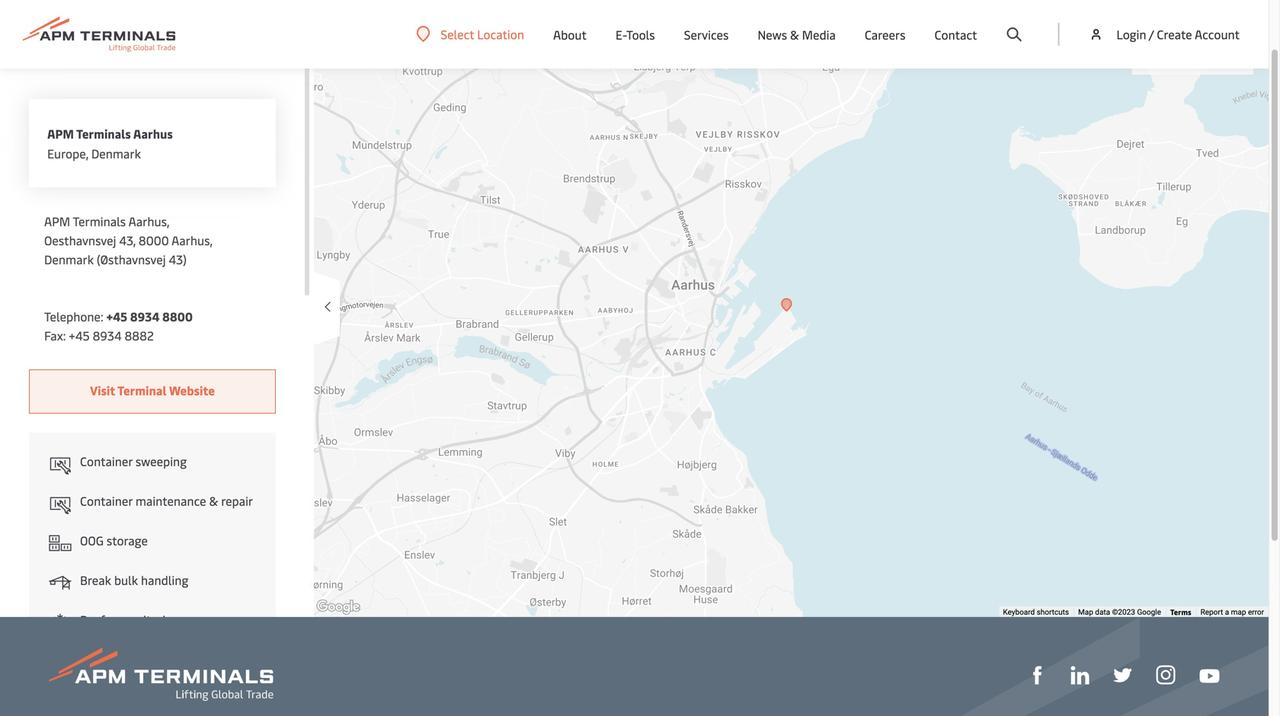 Task type: vqa. For each thing, say whether or not it's contained in the screenshot.
About popup button
yes



Task type: locate. For each thing, give the bounding box(es) containing it.
0 vertical spatial +45
[[106, 308, 127, 325]]

denmark inside apm terminals aarhus europe, denmark
[[91, 145, 141, 162]]

login
[[1117, 26, 1146, 42]]

container
[[80, 453, 133, 469], [80, 493, 133, 509]]

0 horizontal spatial +45
[[69, 327, 90, 344]]

& right news
[[790, 26, 799, 42]]

map data ©2023 google
[[1078, 608, 1161, 617]]

media
[[802, 26, 836, 42]]

apmt footer logo image
[[49, 648, 273, 701]]

monitoring
[[119, 612, 179, 628]]

& left repair
[[209, 493, 218, 509]]

+45 8934 8800 link
[[106, 308, 193, 325]]

1 vertical spatial denmark
[[44, 251, 94, 267]]

apm up 'oesthavnsvej'
[[44, 213, 70, 229]]

break
[[80, 572, 111, 588]]

terminals
[[1163, 26, 1216, 42], [76, 125, 131, 142], [73, 213, 126, 229]]

aarhus, up the 8000
[[128, 213, 170, 229]]

0 horizontal spatial 8934
[[93, 327, 122, 344]]

apm up europe,
[[47, 125, 74, 142]]

0 vertical spatial denmark
[[91, 145, 141, 162]]

terminal
[[117, 382, 167, 399]]

tools
[[626, 26, 655, 42]]

1 horizontal spatial +45
[[106, 308, 127, 325]]

2 container from the top
[[80, 493, 133, 509]]

1 vertical spatial aarhus,
[[172, 232, 212, 248]]

1 vertical spatial 8934
[[93, 327, 122, 344]]

about
[[553, 26, 587, 42]]

news
[[758, 26, 787, 42]]

1 vertical spatial +45
[[69, 327, 90, 344]]

0 vertical spatial apm
[[47, 125, 74, 142]]

apm inside "apm terminals aarhus, oesthavnsvej 43, 8000 aarhus, denmark (østhavnsvej 43)"
[[44, 213, 70, 229]]

terms
[[1170, 607, 1192, 617]]

1 vertical spatial apm
[[44, 213, 70, 229]]

1 horizontal spatial aarhus,
[[172, 232, 212, 248]]

aarhus, up 43)
[[172, 232, 212, 248]]

1 horizontal spatial &
[[790, 26, 799, 42]]

europe,
[[47, 145, 88, 162]]

0 vertical spatial &
[[790, 26, 799, 42]]

about button
[[553, 0, 587, 69]]

fill 44 link
[[1114, 664, 1132, 685]]

back
[[52, 30, 84, 51]]

visit terminal website
[[90, 382, 215, 399]]

0 vertical spatial terminals
[[1163, 26, 1216, 42]]

apm
[[47, 125, 74, 142], [44, 213, 70, 229]]

fax:
[[44, 327, 66, 344]]

a
[[1225, 608, 1229, 617]]

keyboard shortcuts
[[1003, 608, 1069, 617]]

+45 down telephone:
[[69, 327, 90, 344]]

apm for apm terminals aarhus europe, denmark
[[47, 125, 74, 142]]

8882
[[125, 327, 154, 344]]

break bulk handling
[[80, 572, 188, 588]]

select location button
[[416, 26, 524, 42]]

terminals inside "apm terminals aarhus, oesthavnsvej 43, 8000 aarhus, denmark (østhavnsvej 43)"
[[73, 213, 126, 229]]

apm for apm terminals aarhus, oesthavnsvej 43, 8000 aarhus, denmark (østhavnsvej 43)
[[44, 213, 70, 229]]

shape link
[[1028, 664, 1047, 685]]

handling
[[141, 572, 188, 588]]

container maintenance & repair
[[80, 493, 253, 509]]

google
[[1137, 608, 1161, 617]]

telephone:
[[44, 308, 103, 325]]

oog storage
[[80, 532, 148, 549]]

denmark down "aarhus"
[[91, 145, 141, 162]]

terminals up europe,
[[76, 125, 131, 142]]

contact
[[935, 26, 977, 42]]

container up 'oog storage'
[[80, 493, 133, 509]]

aarhus
[[133, 125, 173, 142]]

8934 left the 8882
[[93, 327, 122, 344]]

0 vertical spatial container
[[80, 453, 133, 469]]

instagram image
[[1156, 666, 1175, 685]]

youtube image
[[1200, 669, 1220, 683]]

linkedin image
[[1071, 666, 1089, 685]]

e-tools button
[[616, 0, 655, 69]]

1 vertical spatial terminals
[[76, 125, 131, 142]]

0 vertical spatial 8934
[[130, 308, 160, 325]]

+45
[[106, 308, 127, 325], [69, 327, 90, 344]]

1 vertical spatial container
[[80, 493, 133, 509]]

select
[[441, 26, 474, 42]]

report a map error
[[1201, 608, 1264, 617]]

you tube link
[[1200, 665, 1220, 684]]

terminals right the /
[[1163, 26, 1216, 42]]

terminals up 'oesthavnsvej'
[[73, 213, 126, 229]]

&
[[790, 26, 799, 42], [209, 493, 218, 509]]

denmark down 'oesthavnsvej'
[[44, 251, 94, 267]]

bulk
[[114, 572, 138, 588]]

twitter image
[[1114, 666, 1132, 685]]

8934 up the 8882
[[130, 308, 160, 325]]

(østhavnsvej
[[97, 251, 166, 267]]

0 horizontal spatial &
[[209, 493, 218, 509]]

8000
[[139, 232, 169, 248]]

careers
[[865, 26, 906, 42]]

terminals inside apm terminals aarhus europe, denmark
[[76, 125, 131, 142]]

denmark
[[91, 145, 141, 162], [44, 251, 94, 267]]

+45 up the 8882
[[106, 308, 127, 325]]

2 vertical spatial terminals
[[73, 213, 126, 229]]

aarhus,
[[128, 213, 170, 229], [172, 232, 212, 248]]

denmark inside "apm terminals aarhus, oesthavnsvej 43, 8000 aarhus, denmark (østhavnsvej 43)"
[[44, 251, 94, 267]]

telephone: +45 8934 8800 fax: +45 8934 8882
[[44, 308, 193, 344]]

1 container from the top
[[80, 453, 133, 469]]

container sweeping
[[80, 453, 187, 469]]

0 horizontal spatial aarhus,
[[128, 213, 170, 229]]

apm inside apm terminals aarhus europe, denmark
[[47, 125, 74, 142]]

& inside dropdown button
[[790, 26, 799, 42]]

select location
[[441, 26, 524, 42]]

8934
[[130, 308, 160, 325], [93, 327, 122, 344]]

container left sweeping
[[80, 453, 133, 469]]



Task type: describe. For each thing, give the bounding box(es) containing it.
1 horizontal spatial 8934
[[130, 308, 160, 325]]

keyboard
[[1003, 608, 1035, 617]]

maintenance
[[136, 493, 206, 509]]

error
[[1248, 608, 1264, 617]]

visit terminal website link
[[29, 370, 276, 414]]

news & media
[[758, 26, 836, 42]]

e-tools
[[616, 26, 655, 42]]

43,
[[119, 232, 136, 248]]

report a map error link
[[1201, 608, 1264, 617]]

/
[[1149, 26, 1154, 42]]

sweeping
[[136, 453, 187, 469]]

apm terminals aarhus, oesthavnsvej 43, 8000 aarhus, denmark (østhavnsvej 43)
[[44, 213, 212, 267]]

e-
[[616, 26, 626, 42]]

8800
[[162, 308, 193, 325]]

repair
[[221, 493, 253, 509]]

1 vertical spatial &
[[209, 493, 218, 509]]

login / create account
[[1117, 26, 1240, 42]]

shortcuts
[[1037, 608, 1069, 617]]

facebook image
[[1028, 666, 1047, 685]]

0 vertical spatial aarhus,
[[128, 213, 170, 229]]

reefer monitoring
[[80, 612, 179, 628]]

container for container maintenance & repair
[[80, 493, 133, 509]]

account
[[1195, 26, 1240, 42]]

services button
[[684, 0, 729, 69]]

services
[[684, 26, 729, 42]]

terminals for aarhus
[[76, 125, 131, 142]]

oog
[[80, 532, 104, 549]]

keyboard shortcuts button
[[1003, 607, 1069, 618]]

map region
[[284, 0, 1280, 647]]

report
[[1201, 608, 1223, 617]]

linkedin__x28_alt_x29__3_ link
[[1071, 664, 1089, 685]]

instagram link
[[1156, 664, 1175, 685]]

oesthavnsvej
[[44, 232, 116, 248]]

google image
[[313, 597, 364, 617]]

map
[[1078, 608, 1093, 617]]

terminals for aarhus,
[[73, 213, 126, 229]]

43)
[[169, 251, 187, 267]]

login / create account link
[[1089, 0, 1240, 69]]

create
[[1157, 26, 1192, 42]]

news & media button
[[758, 0, 836, 69]]

terms link
[[1170, 607, 1192, 617]]

contact button
[[935, 0, 977, 69]]

reefer
[[80, 612, 116, 628]]

back button
[[24, 29, 276, 69]]

visit
[[90, 382, 115, 399]]

careers button
[[865, 0, 906, 69]]

location
[[477, 26, 524, 42]]

website
[[169, 382, 215, 399]]

container for container sweeping
[[80, 453, 133, 469]]

storage
[[107, 532, 148, 549]]

©2023
[[1112, 608, 1135, 617]]

data
[[1095, 608, 1110, 617]]

map
[[1231, 608, 1246, 617]]

apm terminals aarhus europe, denmark
[[47, 125, 173, 162]]



